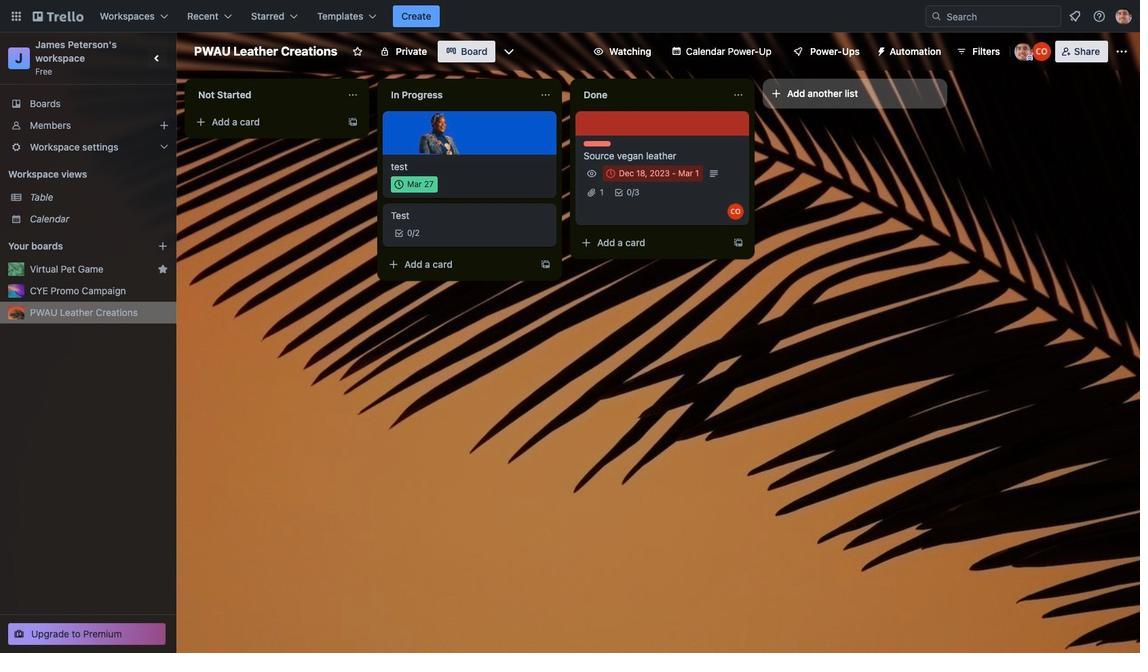 Task type: locate. For each thing, give the bounding box(es) containing it.
None checkbox
[[603, 166, 703, 182]]

1 vertical spatial james peterson (jamespeterson93) image
[[1015, 42, 1034, 61]]

create from template… image
[[348, 117, 358, 128], [733, 238, 744, 248]]

0 vertical spatial create from template… image
[[348, 117, 358, 128]]

1 vertical spatial create from template… image
[[733, 238, 744, 248]]

None text field
[[383, 84, 535, 106]]

0 horizontal spatial create from template… image
[[348, 117, 358, 128]]

1 horizontal spatial james peterson (jamespeterson93) image
[[1116, 8, 1132, 24]]

james peterson (jamespeterson93) image
[[1116, 8, 1132, 24], [1015, 42, 1034, 61]]

1 horizontal spatial create from template… image
[[733, 238, 744, 248]]

create from template… image
[[540, 259, 551, 270]]

show menu image
[[1115, 45, 1129, 58]]

james peterson (jamespeterson93) image down search field
[[1015, 42, 1034, 61]]

add board image
[[157, 241, 168, 252]]

your boards with 3 items element
[[8, 238, 137, 255]]

primary element
[[0, 0, 1140, 33]]

james peterson (jamespeterson93) image right open information menu image
[[1116, 8, 1132, 24]]

sm image
[[871, 41, 890, 60]]

None text field
[[190, 84, 342, 106], [576, 84, 728, 106], [190, 84, 342, 106], [576, 84, 728, 106]]

None checkbox
[[391, 176, 438, 193]]



Task type: describe. For each thing, give the bounding box(es) containing it.
0 horizontal spatial james peterson (jamespeterson93) image
[[1015, 42, 1034, 61]]

customize views image
[[503, 45, 516, 58]]

Board name text field
[[187, 41, 344, 62]]

this member is an admin of this board. image
[[1027, 55, 1033, 61]]

christina overa (christinaovera) image
[[728, 204, 744, 220]]

color: bold red, title: "sourcing" element
[[584, 141, 611, 147]]

starred icon image
[[157, 264, 168, 275]]

back to home image
[[33, 5, 83, 27]]

search image
[[931, 11, 942, 22]]

Search field
[[942, 7, 1061, 26]]

https://media2.giphy.com/media/vhqa3tryiebmkd5qih/100w.gif?cid=ad960664tuux3ictzc2l4kkstlpkpgfee3kg7e05hcw8694d&ep=v1_stickers_search&rid=100w.gif&ct=s image
[[418, 110, 464, 156]]

0 vertical spatial james peterson (jamespeterson93) image
[[1116, 8, 1132, 24]]

star or unstar board image
[[352, 46, 363, 57]]

christina overa (christinaovera) image
[[1032, 42, 1051, 61]]

workspace navigation collapse icon image
[[148, 49, 167, 68]]

open information menu image
[[1093, 10, 1106, 23]]

0 notifications image
[[1067, 8, 1083, 24]]



Task type: vqa. For each thing, say whether or not it's contained in the screenshot.
Ruby Anderson (rubyanderson7) image
no



